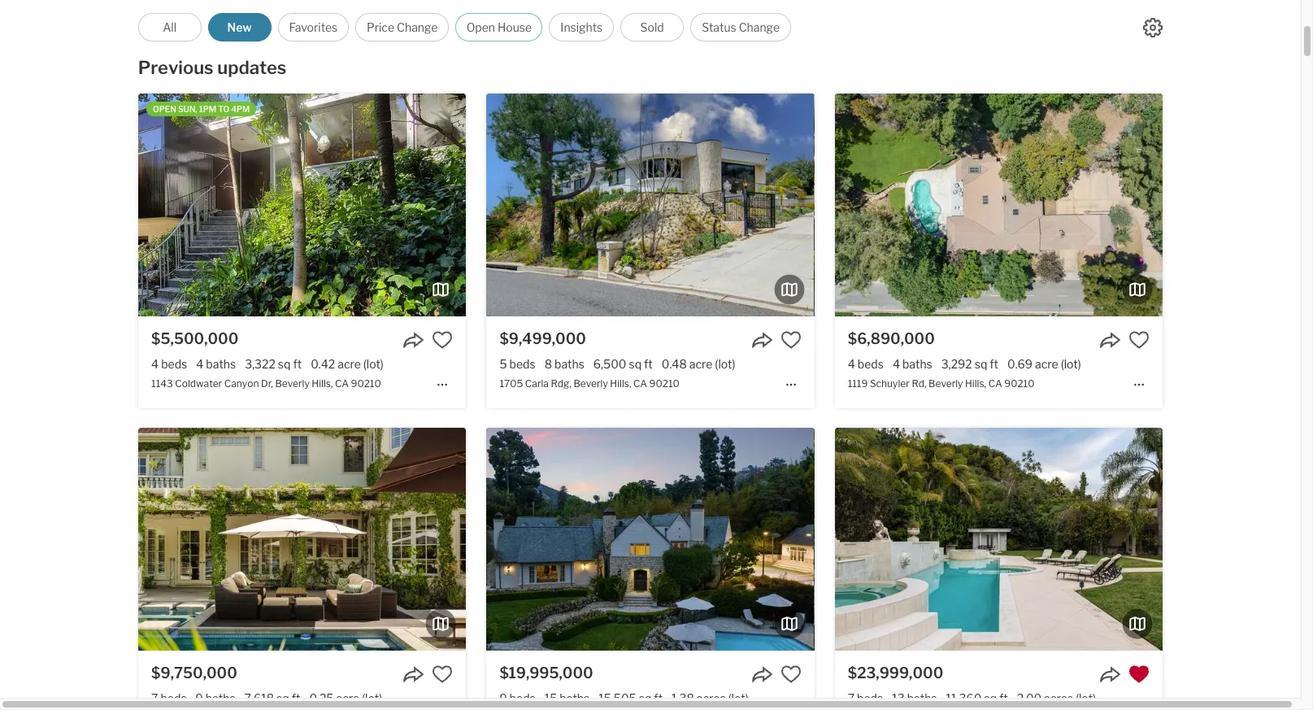 Task type: locate. For each thing, give the bounding box(es) containing it.
3 ca from the left
[[989, 378, 1003, 390]]

hills, down 3,292 sq ft
[[966, 378, 987, 390]]

15,505
[[599, 692, 637, 706]]

sq right '3,292'
[[975, 357, 988, 371]]

ft
[[293, 357, 302, 371], [644, 357, 653, 371], [990, 357, 999, 371], [292, 692, 300, 706], [654, 692, 663, 706], [1000, 692, 1008, 706]]

3 photo of 1143 coldwater canyon dr, beverly hills, ca 90210 image from the left
[[466, 94, 794, 316]]

ft for $5,500,000
[[293, 357, 302, 371]]

3 90210 from the left
[[1005, 378, 1035, 390]]

1 90210 from the left
[[351, 378, 381, 390]]

4 baths
[[196, 357, 236, 371], [893, 357, 933, 371]]

sq right 11,360
[[985, 692, 997, 706]]

photo of 9555 heather rd, beverly hills, ca 90210 image
[[159, 428, 487, 651], [487, 428, 815, 651], [815, 428, 1143, 651]]

favorite button image for $9,499,000
[[781, 330, 802, 351]]

favorite button checkbox for $9,750,000
[[432, 664, 453, 685]]

4 4 from the left
[[893, 357, 901, 371]]

baths for $19,995,000
[[560, 692, 590, 706]]

beds up 1143 at the bottom
[[161, 357, 187, 371]]

2 photo of 525 n hillcrest rd, beverly hills, ca 90210 image from the left
[[138, 428, 466, 651]]

1143
[[151, 378, 173, 390]]

acre right 0.42 on the left bottom
[[338, 357, 361, 371]]

beverly right dr,
[[275, 378, 310, 390]]

90210 down 0.48
[[650, 378, 680, 390]]

beds
[[161, 357, 187, 371], [510, 357, 536, 371], [858, 357, 884, 371], [161, 692, 187, 706], [510, 692, 536, 706], [858, 692, 884, 706]]

1 horizontal spatial ca
[[634, 378, 648, 390]]

1 horizontal spatial 7 beds
[[848, 692, 884, 706]]

photo of 917 loma vista dr, beverly hills, ca 90210 image
[[507, 428, 835, 651], [835, 428, 1163, 651], [1163, 428, 1314, 651]]

90210 for $6,890,000
[[1005, 378, 1035, 390]]

2 horizontal spatial ca
[[989, 378, 1003, 390]]

4 beds
[[151, 357, 187, 371], [848, 357, 884, 371]]

7 beds down $9,750,000
[[151, 692, 187, 706]]

7 beds for $9,750,000
[[151, 692, 187, 706]]

ft left "0.69"
[[990, 357, 999, 371]]

ca down 0.42 acre (lot) at left
[[335, 378, 349, 390]]

4 up 1143 at the bottom
[[151, 357, 159, 371]]

1 4 baths from the left
[[196, 357, 236, 371]]

ca for $6,890,000
[[989, 378, 1003, 390]]

3 4 from the left
[[848, 357, 856, 371]]

acres right 2.00
[[1045, 692, 1074, 706]]

1 change from the left
[[397, 20, 438, 34]]

90210 down 0.42 acre (lot) at left
[[351, 378, 381, 390]]

2 photo of 1119 schuyler rd, beverly hills, ca 90210 image from the left
[[835, 94, 1163, 316]]

baths for $5,500,000
[[206, 357, 236, 371]]

1119
[[848, 378, 868, 390]]

9 down $9,750,000
[[196, 692, 203, 706]]

acre
[[338, 357, 361, 371], [690, 357, 713, 371], [1036, 357, 1059, 371], [336, 692, 360, 706]]

beds down $9,750,000
[[161, 692, 187, 706]]

(lot)
[[363, 357, 384, 371], [715, 357, 736, 371], [1061, 357, 1082, 371], [362, 692, 382, 706], [729, 692, 749, 706], [1076, 692, 1097, 706]]

4 up 1119
[[848, 357, 856, 371]]

(lot) for $23,999,000
[[1076, 692, 1097, 706]]

0 horizontal spatial 4 baths
[[196, 357, 236, 371]]

1119 schuyler rd, beverly hills, ca 90210
[[848, 378, 1035, 390]]

favorite button image
[[781, 330, 802, 351], [1129, 330, 1150, 351], [1129, 664, 1150, 685]]

sq for $5,500,000
[[278, 357, 291, 371]]

new
[[227, 20, 252, 34]]

1 ca from the left
[[335, 378, 349, 390]]

11,360 sq ft
[[947, 692, 1008, 706]]

sq for $23,999,000
[[985, 692, 997, 706]]

2 7 beds from the left
[[848, 692, 884, 706]]

2 4 beds from the left
[[848, 357, 884, 371]]

0 horizontal spatial change
[[397, 20, 438, 34]]

baths down $9,750,000
[[206, 692, 236, 706]]

2 4 from the left
[[196, 357, 204, 371]]

ca down 3,292 sq ft
[[989, 378, 1003, 390]]

4 up coldwater
[[196, 357, 204, 371]]

favorite button checkbox
[[432, 330, 453, 351], [781, 330, 802, 351], [1129, 330, 1150, 351], [432, 664, 453, 685], [1129, 664, 1150, 685]]

4 baths for $6,890,000
[[893, 357, 933, 371]]

photo of 1119 schuyler rd, beverly hills, ca 90210 image
[[507, 94, 835, 316], [835, 94, 1163, 316], [1163, 94, 1314, 316]]

5 beds
[[500, 357, 536, 371]]

canyon
[[224, 378, 259, 390]]

(lot) for $5,500,000
[[363, 357, 384, 371]]

change
[[397, 20, 438, 34], [739, 20, 780, 34]]

4 beds up 1143 at the bottom
[[151, 357, 187, 371]]

acres for $23,999,000
[[1045, 692, 1074, 706]]

9 for 9 beds
[[500, 692, 507, 706]]

1 horizontal spatial hills,
[[610, 378, 632, 390]]

1 horizontal spatial 4 baths
[[893, 357, 933, 371]]

acre for $9,499,000
[[690, 357, 713, 371]]

1 acres from the left
[[697, 692, 726, 706]]

1 horizontal spatial acres
[[1045, 692, 1074, 706]]

0 horizontal spatial acres
[[697, 692, 726, 706]]

3 beverly from the left
[[929, 378, 964, 390]]

beds right 5 on the bottom left of page
[[510, 357, 536, 371]]

baths
[[206, 357, 236, 371], [555, 357, 585, 371], [903, 357, 933, 371], [206, 692, 236, 706], [560, 692, 590, 706], [908, 692, 938, 706]]

option group containing all
[[138, 13, 792, 41]]

0.48 acre (lot)
[[662, 357, 736, 371]]

ft left 0.48
[[644, 357, 653, 371]]

2 acres from the left
[[1045, 692, 1074, 706]]

beverly for $6,890,000
[[929, 378, 964, 390]]

2 hills, from the left
[[610, 378, 632, 390]]

baths right 8
[[555, 357, 585, 371]]

$6,890,000
[[848, 330, 935, 347]]

beverly down 6,500
[[574, 378, 608, 390]]

option group
[[138, 13, 792, 41]]

0 horizontal spatial 9
[[196, 692, 203, 706]]

0 horizontal spatial 7
[[151, 692, 158, 706]]

90210 down "0.69"
[[1005, 378, 1035, 390]]

1 7 beds from the left
[[151, 692, 187, 706]]

ft left 0.42 on the left bottom
[[293, 357, 302, 371]]

1pm
[[199, 104, 217, 114]]

4 beds up 1119
[[848, 357, 884, 371]]

dr,
[[261, 378, 273, 390]]

1 photo of 9555 heather rd, beverly hills, ca 90210 image from the left
[[159, 428, 487, 651]]

1 horizontal spatial 90210
[[650, 378, 680, 390]]

0 horizontal spatial beverly
[[275, 378, 310, 390]]

photo of 1705 carla rdg, beverly hills, ca 90210 image
[[159, 94, 487, 316], [487, 94, 815, 316], [815, 94, 1143, 316]]

2 4 baths from the left
[[893, 357, 933, 371]]

6,500
[[594, 357, 627, 371]]

ft for $19,995,000
[[654, 692, 663, 706]]

favorite button checkbox for $9,499,000
[[781, 330, 802, 351]]

7 beds
[[151, 692, 187, 706], [848, 692, 884, 706]]

1 horizontal spatial 9
[[500, 692, 507, 706]]

4pm
[[231, 104, 250, 114]]

photo of 525 n hillcrest rd, beverly hills, ca 90210 image
[[0, 428, 138, 651], [138, 428, 466, 651], [466, 428, 794, 651]]

acres
[[697, 692, 726, 706], [1045, 692, 1074, 706]]

90210
[[351, 378, 381, 390], [650, 378, 680, 390], [1005, 378, 1035, 390]]

(lot) right "0.69"
[[1061, 357, 1082, 371]]

3,322
[[245, 357, 276, 371]]

ft left 1.38
[[654, 692, 663, 706]]

7
[[151, 692, 158, 706], [848, 692, 855, 706]]

7 for $23,999,000
[[848, 692, 855, 706]]

baths right 13
[[908, 692, 938, 706]]

0 horizontal spatial 7 beds
[[151, 692, 187, 706]]

7,618 sq ft
[[245, 692, 300, 706]]

baths up rd, in the right bottom of the page
[[903, 357, 933, 371]]

sq right 15,505
[[639, 692, 652, 706]]

0 horizontal spatial 90210
[[351, 378, 381, 390]]

2 beverly from the left
[[574, 378, 608, 390]]

sq right 3,322
[[278, 357, 291, 371]]

1 horizontal spatial beverly
[[574, 378, 608, 390]]

price change
[[367, 20, 438, 34]]

ft for $9,750,000
[[292, 692, 300, 706]]

ca down 6,500 sq ft
[[634, 378, 648, 390]]

2 7 from the left
[[848, 692, 855, 706]]

1 horizontal spatial change
[[739, 20, 780, 34]]

beds left 15
[[510, 692, 536, 706]]

(lot) right 0.42 on the left bottom
[[363, 357, 384, 371]]

9 left 15
[[500, 692, 507, 706]]

0 horizontal spatial hills,
[[312, 378, 333, 390]]

0.42 acre (lot)
[[311, 357, 384, 371]]

0.69 acre (lot)
[[1008, 357, 1082, 371]]

4 baths up rd, in the right bottom of the page
[[893, 357, 933, 371]]

beds for $6,890,000
[[858, 357, 884, 371]]

change right price
[[397, 20, 438, 34]]

1 horizontal spatial 4 beds
[[848, 357, 884, 371]]

change right status
[[739, 20, 780, 34]]

4 baths for $5,500,000
[[196, 357, 236, 371]]

hills, down 0.42 on the left bottom
[[312, 378, 333, 390]]

9 beds
[[500, 692, 536, 706]]

1 beverly from the left
[[275, 378, 310, 390]]

0 horizontal spatial ca
[[335, 378, 349, 390]]

favorite button image for $5,500,000
[[432, 330, 453, 351]]

change inside option
[[397, 20, 438, 34]]

change inside radio
[[739, 20, 780, 34]]

ft for $6,890,000
[[990, 357, 999, 371]]

15,505 sq ft
[[599, 692, 663, 706]]

baths for $6,890,000
[[903, 357, 933, 371]]

acre right "0.69"
[[1036, 357, 1059, 371]]

(lot) for $6,890,000
[[1061, 357, 1082, 371]]

sq right 7,618
[[277, 692, 289, 706]]

baths up canyon
[[206, 357, 236, 371]]

open
[[153, 104, 176, 114]]

sun,
[[178, 104, 197, 114]]

4 up schuyler
[[893, 357, 901, 371]]

3 photo of 917 loma vista dr, beverly hills, ca 90210 image from the left
[[1163, 428, 1314, 651]]

ft left the 0.25
[[292, 692, 300, 706]]

(lot) right 2.00
[[1076, 692, 1097, 706]]

90210 for $9,499,000
[[650, 378, 680, 390]]

Open House radio
[[456, 13, 543, 41]]

beds for $19,995,000
[[510, 692, 536, 706]]

$23,999,000
[[848, 665, 944, 682]]

previous updates
[[138, 57, 287, 78]]

$5,500,000
[[151, 330, 239, 347]]

acre right the 0.25
[[336, 692, 360, 706]]

5
[[500, 357, 507, 371]]

favorite button image for $9,750,000
[[432, 664, 453, 685]]

beds up 1119
[[858, 357, 884, 371]]

1 7 from the left
[[151, 692, 158, 706]]

favorite button image
[[432, 330, 453, 351], [432, 664, 453, 685], [781, 664, 802, 685]]

favorite button image for $23,999,000
[[1129, 664, 1150, 685]]

(lot) for $9,750,000
[[362, 692, 382, 706]]

2 photo of 9555 heather rd, beverly hills, ca 90210 image from the left
[[487, 428, 815, 651]]

1705 carla rdg, beverly hills, ca 90210
[[500, 378, 680, 390]]

(lot) for $19,995,000
[[729, 692, 749, 706]]

1 9 from the left
[[196, 692, 203, 706]]

2 ca from the left
[[634, 378, 648, 390]]

ft left 2.00
[[1000, 692, 1008, 706]]

7 down $9,750,000
[[151, 692, 158, 706]]

photo of 1143 coldwater canyon dr, beverly hills, ca 90210 image
[[0, 94, 138, 316], [138, 94, 466, 316], [466, 94, 794, 316]]

4
[[151, 357, 159, 371], [196, 357, 204, 371], [848, 357, 856, 371], [893, 357, 901, 371]]

2 horizontal spatial beverly
[[929, 378, 964, 390]]

open sun, 1pm to 4pm
[[153, 104, 250, 114]]

4 baths up coldwater
[[196, 357, 236, 371]]

1 photo of 525 n hillcrest rd, beverly hills, ca 90210 image from the left
[[0, 428, 138, 651]]

house
[[498, 20, 532, 34]]

sq
[[278, 357, 291, 371], [629, 357, 642, 371], [975, 357, 988, 371], [277, 692, 289, 706], [639, 692, 652, 706], [985, 692, 997, 706]]

2 change from the left
[[739, 20, 780, 34]]

1 4 beds from the left
[[151, 357, 187, 371]]

2 9 from the left
[[500, 692, 507, 706]]

hills, down 6,500 sq ft
[[610, 378, 632, 390]]

beds left 13
[[858, 692, 884, 706]]

3 photo of 1705 carla rdg, beverly hills, ca 90210 image from the left
[[815, 94, 1143, 316]]

1143 coldwater canyon dr, beverly hills, ca 90210
[[151, 378, 381, 390]]

7 left 13
[[848, 692, 855, 706]]

ca
[[335, 378, 349, 390], [634, 378, 648, 390], [989, 378, 1003, 390]]

2 horizontal spatial 90210
[[1005, 378, 1035, 390]]

2 90210 from the left
[[650, 378, 680, 390]]

2 horizontal spatial hills,
[[966, 378, 987, 390]]

beverly
[[275, 378, 310, 390], [574, 378, 608, 390], [929, 378, 964, 390]]

7 beds left 13
[[848, 692, 884, 706]]

1 horizontal spatial 7
[[848, 692, 855, 706]]

sq right 6,500
[[629, 357, 642, 371]]

(lot) right the 0.25
[[362, 692, 382, 706]]

9
[[196, 692, 203, 706], [500, 692, 507, 706]]

baths right 15
[[560, 692, 590, 706]]

acre right 0.48
[[690, 357, 713, 371]]

0.25 acre (lot)
[[309, 692, 382, 706]]

acres right 1.38
[[697, 692, 726, 706]]

3 hills, from the left
[[966, 378, 987, 390]]

(lot) right 1.38
[[729, 692, 749, 706]]

0 horizontal spatial 4 beds
[[151, 357, 187, 371]]

hills, for $9,499,000
[[610, 378, 632, 390]]

hills,
[[312, 378, 333, 390], [610, 378, 632, 390], [966, 378, 987, 390]]

(lot) right 0.48
[[715, 357, 736, 371]]

insights
[[561, 20, 603, 34]]

1 hills, from the left
[[312, 378, 333, 390]]

beverly down '3,292'
[[929, 378, 964, 390]]



Task type: vqa. For each thing, say whether or not it's contained in the screenshot.


Task type: describe. For each thing, give the bounding box(es) containing it.
1 photo of 1705 carla rdg, beverly hills, ca 90210 image from the left
[[159, 94, 487, 316]]

13
[[893, 692, 905, 706]]

(lot) for $9,499,000
[[715, 357, 736, 371]]

3 photo of 1119 schuyler rd, beverly hills, ca 90210 image from the left
[[1163, 94, 1314, 316]]

sq for $9,750,000
[[277, 692, 289, 706]]

7 beds for $23,999,000
[[848, 692, 884, 706]]

hills, for $6,890,000
[[966, 378, 987, 390]]

New radio
[[208, 13, 271, 41]]

baths for $9,750,000
[[206, 692, 236, 706]]

Price Change radio
[[356, 13, 449, 41]]

0.25
[[309, 692, 334, 706]]

beverly for $9,499,000
[[574, 378, 608, 390]]

acre for $6,890,000
[[1036, 357, 1059, 371]]

change for status change
[[739, 20, 780, 34]]

status
[[702, 20, 737, 34]]

0.69
[[1008, 357, 1033, 371]]

baths for $9,499,000
[[555, 357, 585, 371]]

1 photo of 1143 coldwater canyon dr, beverly hills, ca 90210 image from the left
[[0, 94, 138, 316]]

Status Change radio
[[691, 13, 792, 41]]

$9,499,000
[[500, 330, 586, 347]]

favorite button image for $19,995,000
[[781, 664, 802, 685]]

schuyler
[[870, 378, 910, 390]]

3,292
[[942, 357, 973, 371]]

1705
[[500, 378, 523, 390]]

4 beds for $6,890,000
[[848, 357, 884, 371]]

2.00 acres (lot)
[[1017, 692, 1097, 706]]

favorite button checkbox for $23,999,000
[[1129, 664, 1150, 685]]

9 for 9 baths
[[196, 692, 203, 706]]

price
[[367, 20, 395, 34]]

beds for $9,750,000
[[161, 692, 187, 706]]

acres for $19,995,000
[[697, 692, 726, 706]]

favorite button image for $6,890,000
[[1129, 330, 1150, 351]]

sq for $6,890,000
[[975, 357, 988, 371]]

open house
[[467, 20, 532, 34]]

acre for $9,750,000
[[336, 692, 360, 706]]

All radio
[[138, 13, 201, 41]]

3 photo of 9555 heather rd, beverly hills, ca 90210 image from the left
[[815, 428, 1143, 651]]

1.38
[[672, 692, 695, 706]]

4 beds for $5,500,000
[[151, 357, 187, 371]]

11,360
[[947, 692, 982, 706]]

sold
[[641, 20, 664, 34]]

change for price change
[[397, 20, 438, 34]]

3 photo of 525 n hillcrest rd, beverly hills, ca 90210 image from the left
[[466, 428, 794, 651]]

status change
[[702, 20, 780, 34]]

15
[[545, 692, 558, 706]]

acre for $5,500,000
[[338, 357, 361, 371]]

coldwater
[[175, 378, 222, 390]]

ft for $9,499,000
[[644, 357, 653, 371]]

open
[[467, 20, 495, 34]]

favorite button checkbox
[[781, 664, 802, 685]]

15 baths
[[545, 692, 590, 706]]

9 baths
[[196, 692, 236, 706]]

7 for $9,750,000
[[151, 692, 158, 706]]

8
[[545, 357, 552, 371]]

all
[[163, 20, 177, 34]]

updates
[[217, 57, 287, 78]]

7,618
[[245, 692, 274, 706]]

to
[[218, 104, 230, 114]]

ca for $9,499,000
[[634, 378, 648, 390]]

beds for $23,999,000
[[858, 692, 884, 706]]

$19,995,000
[[500, 665, 594, 682]]

1 photo of 1119 schuyler rd, beverly hills, ca 90210 image from the left
[[507, 94, 835, 316]]

rd,
[[912, 378, 927, 390]]

2.00
[[1017, 692, 1042, 706]]

sq for $9,499,000
[[629, 357, 642, 371]]

favorite button checkbox for $6,890,000
[[1129, 330, 1150, 351]]

6,500 sq ft
[[594, 357, 653, 371]]

2 photo of 1705 carla rdg, beverly hills, ca 90210 image from the left
[[487, 94, 815, 316]]

favorite button checkbox for $5,500,000
[[432, 330, 453, 351]]

sq for $19,995,000
[[639, 692, 652, 706]]

carla
[[525, 378, 549, 390]]

0.48
[[662, 357, 687, 371]]

previous
[[138, 57, 214, 78]]

8 baths
[[545, 357, 585, 371]]

3,292 sq ft
[[942, 357, 999, 371]]

baths for $23,999,000
[[908, 692, 938, 706]]

0.42
[[311, 357, 335, 371]]

3,322 sq ft
[[245, 357, 302, 371]]

1 4 from the left
[[151, 357, 159, 371]]

2 photo of 917 loma vista dr, beverly hills, ca 90210 image from the left
[[835, 428, 1163, 651]]

Insights radio
[[550, 13, 614, 41]]

1 photo of 917 loma vista dr, beverly hills, ca 90210 image from the left
[[507, 428, 835, 651]]

beds for $9,499,000
[[510, 357, 536, 371]]

beds for $5,500,000
[[161, 357, 187, 371]]

favorites
[[289, 20, 338, 34]]

2 photo of 1143 coldwater canyon dr, beverly hills, ca 90210 image from the left
[[138, 94, 466, 316]]

$9,750,000
[[151, 665, 237, 682]]

rdg,
[[551, 378, 572, 390]]

13 baths
[[893, 692, 938, 706]]

Favorites radio
[[278, 13, 349, 41]]

Sold radio
[[621, 13, 684, 41]]

ft for $23,999,000
[[1000, 692, 1008, 706]]

1.38 acres (lot)
[[672, 692, 749, 706]]



